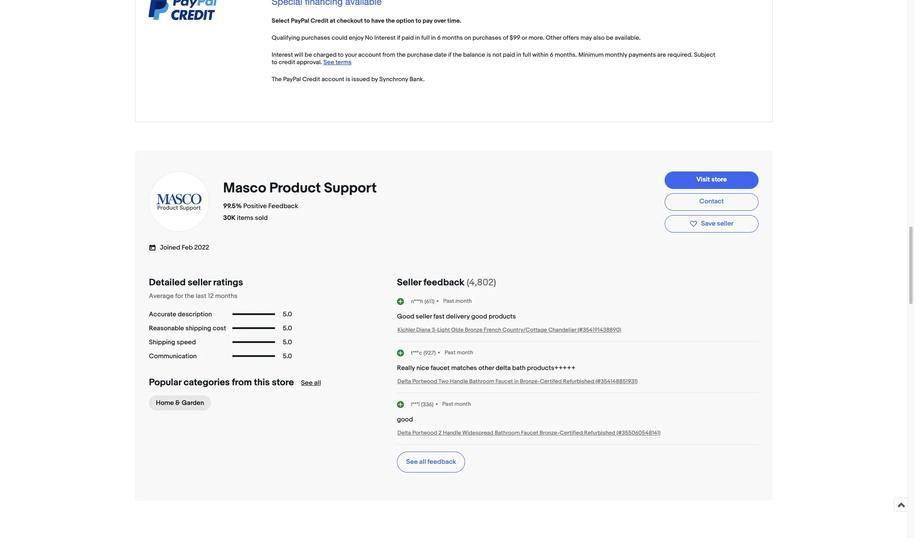 Task type: locate. For each thing, give the bounding box(es) containing it.
credit left at
[[311, 17, 329, 24]]

refurbished right "certified"
[[584, 430, 615, 437]]

1 horizontal spatial good
[[471, 313, 487, 321]]

1 vertical spatial from
[[232, 377, 252, 389]]

0 horizontal spatial seller
[[188, 277, 211, 289]]

0 vertical spatial account
[[358, 51, 381, 58]]

6
[[437, 34, 441, 41], [550, 51, 554, 58]]

interest right "no"
[[374, 34, 396, 41]]

paypal right the
[[283, 75, 301, 83]]

full down pay
[[421, 34, 430, 41]]

0 horizontal spatial all
[[314, 379, 321, 388]]

0 vertical spatial is
[[487, 51, 491, 58]]

3-
[[432, 327, 437, 334]]

1 horizontal spatial full
[[523, 51, 531, 58]]

feedback down 2 on the left bottom of the page
[[428, 458, 456, 467]]

handle
[[450, 378, 468, 385], [443, 430, 461, 437]]

seller up "diana"
[[416, 313, 432, 321]]

past for delivery
[[443, 298, 454, 305]]

categories
[[184, 377, 230, 389]]

seller for detailed
[[188, 277, 211, 289]]

kichler diana 3-light olde bronze french country/cottage chandelier (#354191438890) link
[[398, 327, 621, 334]]

detailed
[[149, 277, 186, 289]]

portwood left 2 on the left bottom of the page
[[412, 430, 437, 437]]

not
[[493, 51, 502, 58]]

diana
[[416, 327, 431, 334]]

masco product support link
[[223, 180, 380, 197]]

in
[[415, 34, 420, 41], [431, 34, 436, 41], [517, 51, 521, 58], [514, 378, 519, 385]]

cost
[[213, 324, 226, 333]]

months left on
[[442, 34, 463, 41]]

in up purchase
[[415, 34, 420, 41]]

portwood for really nice faucet matches other delta bath products+++++
[[412, 378, 437, 385]]

interest inside interest will be charged to your account from the purchase date if the balance is not paid in full within 6 months. minimum monthly payments are required. subject to credit approval.
[[272, 51, 293, 58]]

shipping
[[149, 338, 175, 347]]

delta down the really
[[398, 378, 411, 385]]

1 horizontal spatial bathroom
[[495, 430, 520, 437]]

good
[[471, 313, 487, 321], [397, 416, 413, 424]]

1 vertical spatial all
[[419, 458, 426, 467]]

feedback
[[268, 202, 298, 210]]

from left this
[[232, 377, 252, 389]]

see terms link
[[323, 58, 352, 66]]

month
[[456, 298, 472, 305], [457, 349, 473, 356], [455, 401, 471, 408]]

description
[[178, 310, 212, 319]]

(#354148851931)
[[596, 378, 638, 385]]

months down ratings
[[215, 292, 238, 301]]

0 vertical spatial all
[[314, 379, 321, 388]]

month up delivery
[[456, 298, 472, 305]]

detailed seller ratings
[[149, 277, 243, 289]]

5.0 for description
[[283, 310, 292, 319]]

1 delta from the top
[[398, 378, 411, 385]]

6 down over
[[437, 34, 441, 41]]

month for matches
[[457, 349, 473, 356]]

delta for good
[[398, 430, 411, 437]]

seller up last
[[188, 277, 211, 289]]

french
[[484, 327, 501, 334]]

0 vertical spatial bathroom
[[469, 378, 494, 385]]

0 vertical spatial full
[[421, 34, 430, 41]]

is left not
[[487, 51, 491, 58]]

minimum
[[579, 51, 604, 58]]

1 vertical spatial 6
[[550, 51, 554, 58]]

be right will
[[305, 51, 312, 58]]

1 horizontal spatial from
[[383, 51, 395, 58]]

bronze- for really nice faucet matches other delta bath products+++++
[[520, 378, 540, 385]]

0 horizontal spatial paid
[[402, 34, 414, 41]]

past month up delivery
[[443, 298, 472, 305]]

paypal right select
[[291, 17, 309, 24]]

ratings
[[213, 277, 243, 289]]

the right have
[[386, 17, 395, 24]]

0 vertical spatial if
[[397, 34, 400, 41]]

4 5.0 from the top
[[283, 352, 292, 361]]

0 vertical spatial months
[[442, 34, 463, 41]]

is left issued
[[346, 75, 350, 83]]

0 vertical spatial from
[[383, 51, 395, 58]]

required.
[[668, 51, 693, 58]]

0 horizontal spatial good
[[397, 416, 413, 424]]

to left have
[[364, 17, 370, 24]]

1 vertical spatial full
[[523, 51, 531, 58]]

bathroom
[[469, 378, 494, 385], [495, 430, 520, 437]]

0 vertical spatial handle
[[450, 378, 468, 385]]

1 vertical spatial account
[[322, 75, 344, 83]]

could
[[332, 34, 348, 41]]

1 horizontal spatial see
[[323, 58, 334, 66]]

paid inside interest will be charged to your account from the purchase date if the balance is not paid in full within 6 months. minimum monthly payments are required. subject to credit approval.
[[503, 51, 515, 58]]

1 vertical spatial months
[[215, 292, 238, 301]]

0 vertical spatial see
[[323, 58, 334, 66]]

0 vertical spatial faucet
[[496, 378, 513, 385]]

0 horizontal spatial if
[[397, 34, 400, 41]]

1 vertical spatial past month
[[445, 349, 473, 356]]

month up widespread
[[455, 401, 471, 408]]

0 horizontal spatial interest
[[272, 51, 293, 58]]

seller right save
[[717, 220, 734, 228]]

0 vertical spatial good
[[471, 313, 487, 321]]

delta down l***i
[[398, 430, 411, 437]]

paid down the option
[[402, 34, 414, 41]]

bank.
[[410, 75, 425, 83]]

2 vertical spatial see
[[406, 458, 418, 467]]

0 vertical spatial paypal
[[291, 17, 309, 24]]

6 right within on the right of page
[[550, 51, 554, 58]]

interest will be charged to your account from the purchase date if the balance is not paid in full within 6 months. minimum monthly payments are required. subject to credit approval.
[[272, 51, 716, 66]]

0 horizontal spatial be
[[305, 51, 312, 58]]

1 vertical spatial handle
[[443, 430, 461, 437]]

0 vertical spatial seller
[[717, 220, 734, 228]]

1 horizontal spatial purchases
[[473, 34, 502, 41]]

1 vertical spatial paypal
[[283, 75, 301, 83]]

0 vertical spatial delta
[[398, 378, 411, 385]]

1 vertical spatial bronze-
[[540, 430, 560, 437]]

delta
[[398, 378, 411, 385], [398, 430, 411, 437]]

is
[[487, 51, 491, 58], [346, 75, 350, 83]]

2 horizontal spatial seller
[[717, 220, 734, 228]]

if right date
[[448, 51, 451, 58]]

within
[[532, 51, 549, 58]]

delta portwood two handle bathroom faucet in bronze-certifed refurbished (#354148851931)
[[398, 378, 638, 385]]

full left within on the right of page
[[523, 51, 531, 58]]

1 5.0 from the top
[[283, 310, 292, 319]]

2 vertical spatial month
[[455, 401, 471, 408]]

past month for matches
[[445, 349, 473, 356]]

from up synchrony
[[383, 51, 395, 58]]

really
[[397, 364, 415, 373]]

2 vertical spatial seller
[[416, 313, 432, 321]]

the right for
[[185, 292, 194, 301]]

1 vertical spatial portwood
[[412, 430, 437, 437]]

full inside interest will be charged to your account from the purchase date if the balance is not paid in full within 6 months. minimum monthly payments are required. subject to credit approval.
[[523, 51, 531, 58]]

1 horizontal spatial all
[[419, 458, 426, 467]]

refurbished
[[563, 378, 594, 385], [584, 430, 615, 437]]

1 vertical spatial seller
[[188, 277, 211, 289]]

olde
[[451, 327, 464, 334]]

2 delta from the top
[[398, 430, 411, 437]]

also
[[593, 34, 605, 41]]

items
[[237, 214, 254, 222]]

good up "bronze"
[[471, 313, 487, 321]]

1 vertical spatial interest
[[272, 51, 293, 58]]

or
[[522, 34, 527, 41]]

1 vertical spatial if
[[448, 51, 451, 58]]

1 vertical spatial delta
[[398, 430, 411, 437]]

0 horizontal spatial faucet
[[496, 378, 513, 385]]

portwood down 'nice'
[[412, 378, 437, 385]]

1 horizontal spatial interest
[[374, 34, 396, 41]]

in down pay
[[431, 34, 436, 41]]

1 horizontal spatial faucet
[[521, 430, 538, 437]]

0 vertical spatial refurbished
[[563, 378, 594, 385]]

0 horizontal spatial purchases
[[301, 34, 330, 41]]

past
[[443, 298, 454, 305], [445, 349, 456, 356], [442, 401, 453, 408]]

1 vertical spatial past
[[445, 349, 456, 356]]

see all feedback
[[406, 458, 456, 467]]

2 portwood from the top
[[412, 430, 437, 437]]

refurbished right certifed
[[563, 378, 594, 385]]

store right this
[[272, 377, 294, 389]]

in inside interest will be charged to your account from the purchase date if the balance is not paid in full within 6 months. minimum monthly payments are required. subject to credit approval.
[[517, 51, 521, 58]]

account down "no"
[[358, 51, 381, 58]]

approval.
[[297, 58, 322, 66]]

faucet left "certified"
[[521, 430, 538, 437]]

past up good seller fast delivery good products
[[443, 298, 454, 305]]

1 vertical spatial bathroom
[[495, 430, 520, 437]]

1 vertical spatial credit
[[302, 75, 320, 83]]

bronze- for good
[[540, 430, 560, 437]]

may
[[581, 34, 592, 41]]

are
[[657, 51, 666, 58]]

0 vertical spatial past
[[443, 298, 454, 305]]

paypal for select
[[291, 17, 309, 24]]

0 vertical spatial be
[[606, 34, 614, 41]]

seller inside 'button'
[[717, 220, 734, 228]]

past right "(336)"
[[442, 401, 453, 408]]

1 vertical spatial is
[[346, 75, 350, 83]]

1 purchases from the left
[[301, 34, 330, 41]]

3 5.0 from the top
[[283, 338, 292, 347]]

over
[[434, 17, 446, 24]]

in down $99
[[517, 51, 521, 58]]

paid
[[402, 34, 414, 41], [503, 51, 515, 58]]

1 horizontal spatial paid
[[503, 51, 515, 58]]

see for to
[[323, 58, 334, 66]]

0 horizontal spatial full
[[421, 34, 430, 41]]

1 horizontal spatial account
[[358, 51, 381, 58]]

date
[[434, 51, 447, 58]]

more.
[[529, 34, 545, 41]]

credit for account
[[302, 75, 320, 83]]

2 5.0 from the top
[[283, 324, 292, 333]]

1 horizontal spatial if
[[448, 51, 451, 58]]

offers
[[563, 34, 579, 41]]

faucet down the delta
[[496, 378, 513, 385]]

1 horizontal spatial store
[[712, 176, 727, 184]]

(#354191438890)
[[578, 327, 621, 334]]

credit
[[279, 58, 295, 66]]

past month up matches
[[445, 349, 473, 356]]

feedback up '(611)'
[[424, 277, 465, 289]]

account
[[358, 51, 381, 58], [322, 75, 344, 83]]

purchases
[[301, 34, 330, 41], [473, 34, 502, 41]]

1 vertical spatial paid
[[503, 51, 515, 58]]

past month
[[443, 298, 472, 305], [445, 349, 473, 356], [442, 401, 471, 408]]

(611)
[[425, 298, 435, 305]]

0 vertical spatial past month
[[443, 298, 472, 305]]

0 vertical spatial month
[[456, 298, 472, 305]]

past up the faucet
[[445, 349, 456, 356]]

certified
[[560, 430, 583, 437]]

the right date
[[453, 51, 462, 58]]

communication
[[149, 352, 197, 361]]

paid right not
[[503, 51, 515, 58]]

good
[[397, 313, 414, 321]]

be inside interest will be charged to your account from the purchase date if the balance is not paid in full within 6 months. minimum monthly payments are required. subject to credit approval.
[[305, 51, 312, 58]]

1 horizontal spatial is
[[487, 51, 491, 58]]

1 horizontal spatial 6
[[550, 51, 554, 58]]

paypal for the
[[283, 75, 301, 83]]

past for matches
[[445, 349, 456, 356]]

see for store
[[301, 379, 313, 388]]

if down the option
[[397, 34, 400, 41]]

0 vertical spatial portwood
[[412, 378, 437, 385]]

nice
[[416, 364, 429, 373]]

0 horizontal spatial months
[[215, 292, 238, 301]]

be right also
[[606, 34, 614, 41]]

month up matches
[[457, 349, 473, 356]]

0 horizontal spatial from
[[232, 377, 252, 389]]

0 horizontal spatial store
[[272, 377, 294, 389]]

0 horizontal spatial account
[[322, 75, 344, 83]]

1 horizontal spatial months
[[442, 34, 463, 41]]

your
[[345, 51, 357, 58]]

good down l***i
[[397, 416, 413, 424]]

garden
[[182, 399, 204, 408]]

account down 'see terms' "link"
[[322, 75, 344, 83]]

handle right 2 on the left bottom of the page
[[443, 430, 461, 437]]

store right "visit"
[[712, 176, 727, 184]]

bronze
[[465, 327, 483, 334]]

to
[[364, 17, 370, 24], [416, 17, 421, 24], [338, 51, 344, 58], [272, 58, 277, 66]]

past month down two
[[442, 401, 471, 408]]

1 vertical spatial refurbished
[[584, 430, 615, 437]]

purchases up charged
[[301, 34, 330, 41]]

visit store link
[[665, 171, 759, 189]]

n***h (611)
[[411, 298, 435, 305]]

handle down matches
[[450, 378, 468, 385]]

0 vertical spatial paid
[[402, 34, 414, 41]]

bathroom down really nice faucet matches other delta bath products+++++
[[469, 378, 494, 385]]

delivery
[[446, 313, 470, 321]]

0 horizontal spatial see
[[301, 379, 313, 388]]

1 horizontal spatial seller
[[416, 313, 432, 321]]

purchase
[[407, 51, 433, 58]]

1 vertical spatial month
[[457, 349, 473, 356]]

seller
[[717, 220, 734, 228], [188, 277, 211, 289], [416, 313, 432, 321]]

bathroom right widespread
[[495, 430, 520, 437]]

no
[[365, 34, 373, 41]]

be
[[606, 34, 614, 41], [305, 51, 312, 58]]

1 vertical spatial be
[[305, 51, 312, 58]]

purchases left the of
[[473, 34, 502, 41]]

time.
[[447, 17, 461, 24]]

chandelier
[[549, 327, 576, 334]]

0 vertical spatial credit
[[311, 17, 329, 24]]

interest
[[374, 34, 396, 41], [272, 51, 293, 58]]

2 purchases from the left
[[473, 34, 502, 41]]

have
[[371, 17, 385, 24]]

1 vertical spatial see
[[301, 379, 313, 388]]

0 vertical spatial 6
[[437, 34, 441, 41]]

credit down approval.
[[302, 75, 320, 83]]

to left credit
[[272, 58, 277, 66]]

(4,802)
[[467, 277, 496, 289]]

for
[[175, 292, 183, 301]]

interest left will
[[272, 51, 293, 58]]

0 vertical spatial bronze-
[[520, 378, 540, 385]]

1 portwood from the top
[[412, 378, 437, 385]]



Task type: describe. For each thing, give the bounding box(es) containing it.
contact link
[[665, 193, 759, 211]]

99.5%
[[223, 202, 242, 210]]

see all link
[[301, 379, 321, 388]]

save seller button
[[665, 215, 759, 233]]

5.0 for shipping
[[283, 324, 292, 333]]

in down bath
[[514, 378, 519, 385]]

l***i (336)
[[411, 401, 434, 408]]

qualifying purchases could enjoy no interest if paid in full in 6 months on purchases of $99 or more. other offers may also be available.
[[272, 34, 641, 41]]

kichler diana 3-light olde bronze french country/cottage chandelier (#354191438890)
[[398, 327, 621, 334]]

to left pay
[[416, 17, 421, 24]]

seller for good
[[416, 313, 432, 321]]

select
[[272, 17, 290, 24]]

0 horizontal spatial is
[[346, 75, 350, 83]]

l***i
[[411, 401, 420, 408]]

fast
[[434, 313, 445, 321]]

save
[[701, 220, 716, 228]]

feb
[[182, 244, 193, 252]]

issued
[[352, 75, 370, 83]]

support
[[324, 180, 377, 197]]

months.
[[555, 51, 577, 58]]

all for see all feedback
[[419, 458, 426, 467]]

1 vertical spatial feedback
[[428, 458, 456, 467]]

t***c (927)
[[411, 350, 436, 357]]

1 vertical spatial store
[[272, 377, 294, 389]]

accurate description
[[149, 310, 212, 319]]

popular
[[149, 377, 182, 389]]

see all
[[301, 379, 321, 388]]

see all feedback link
[[397, 452, 465, 473]]

0 vertical spatial interest
[[374, 34, 396, 41]]

from inside interest will be charged to your account from the purchase date if the balance is not paid in full within 6 months. minimum monthly payments are required. subject to credit approval.
[[383, 51, 395, 58]]

masco product support
[[223, 180, 377, 197]]

text__icon wrapper image
[[149, 243, 160, 251]]

n***h
[[411, 298, 423, 305]]

product
[[269, 180, 321, 197]]

portwood for good
[[412, 430, 437, 437]]

1 vertical spatial good
[[397, 416, 413, 424]]

home
[[156, 399, 174, 408]]

delta portwood 2 handle widespread bathroom faucet bronze-certified refurbished (#355060548141)
[[398, 430, 661, 437]]

if inside interest will be charged to your account from the purchase date if the balance is not paid in full within 6 months. minimum monthly payments are required. subject to credit approval.
[[448, 51, 451, 58]]

see terms
[[323, 58, 352, 66]]

by
[[371, 75, 378, 83]]

monthly
[[605, 51, 627, 58]]

of
[[503, 34, 508, 41]]

the left purchase
[[397, 51, 406, 58]]

balance
[[463, 51, 485, 58]]

option
[[396, 17, 414, 24]]

2 vertical spatial past
[[442, 401, 453, 408]]

two
[[439, 378, 449, 385]]

matches
[[451, 364, 477, 373]]

visit store
[[697, 176, 727, 184]]

(#355060548141)
[[617, 430, 661, 437]]

past month for delivery
[[443, 298, 472, 305]]

sold
[[255, 214, 268, 222]]

save seller
[[701, 220, 734, 228]]

masco product support image
[[149, 171, 210, 232]]

home & garden
[[156, 399, 204, 408]]

contact
[[700, 197, 724, 206]]

5.0 for speed
[[283, 338, 292, 347]]

seller feedback (4,802)
[[397, 277, 496, 289]]

2 horizontal spatial see
[[406, 458, 418, 467]]

delta
[[496, 364, 511, 373]]

(927)
[[424, 350, 436, 357]]

other
[[546, 34, 562, 41]]

masco
[[223, 180, 266, 197]]

delta for really nice faucet matches other delta bath products+++++
[[398, 378, 411, 385]]

seller for save
[[717, 220, 734, 228]]

shipping
[[186, 324, 211, 333]]

all for see all
[[314, 379, 321, 388]]

joined
[[160, 244, 180, 252]]

checkout
[[337, 17, 363, 24]]

refurbished for good
[[584, 430, 615, 437]]

products+++++
[[527, 364, 576, 373]]

1 horizontal spatial be
[[606, 34, 614, 41]]

country/cottage
[[503, 327, 547, 334]]

is inside interest will be charged to your account from the purchase date if the balance is not paid in full within 6 months. minimum monthly payments are required. subject to credit approval.
[[487, 51, 491, 58]]

subject
[[694, 51, 716, 58]]

reasonable
[[149, 324, 184, 333]]

credit for at
[[311, 17, 329, 24]]

average
[[149, 292, 174, 301]]

0 vertical spatial feedback
[[424, 277, 465, 289]]

0 horizontal spatial bathroom
[[469, 378, 494, 385]]

handle for really nice faucet matches other delta bath products+++++
[[450, 378, 468, 385]]

this
[[254, 377, 270, 389]]

good seller fast delivery good products
[[397, 313, 516, 321]]

to left your in the left top of the page
[[338, 51, 344, 58]]

available.
[[615, 34, 641, 41]]

(336)
[[421, 401, 434, 408]]

2 vertical spatial past month
[[442, 401, 471, 408]]

2022
[[194, 244, 209, 252]]

handle for good
[[443, 430, 461, 437]]

0 vertical spatial store
[[712, 176, 727, 184]]

0 horizontal spatial 6
[[437, 34, 441, 41]]

synchrony
[[379, 75, 408, 83]]

2
[[439, 430, 442, 437]]

pay
[[423, 17, 433, 24]]

seller
[[397, 277, 421, 289]]

month for delivery
[[456, 298, 472, 305]]

1 vertical spatial faucet
[[521, 430, 538, 437]]

other
[[479, 364, 494, 373]]

99.5% positive feedback 30k items sold
[[223, 202, 298, 222]]

$99
[[510, 34, 520, 41]]

really nice faucet matches other delta bath products+++++
[[397, 364, 576, 373]]

delta portwood 2 handle widespread bathroom faucet bronze-certified refurbished (#355060548141) link
[[398, 430, 661, 437]]

average for the last 12 months
[[149, 292, 238, 301]]

charged
[[313, 51, 337, 58]]

refurbished for really nice faucet matches other delta bath products+++++
[[563, 378, 594, 385]]

6 inside interest will be charged to your account from the purchase date if the balance is not paid in full within 6 months. minimum monthly payments are required. subject to credit approval.
[[550, 51, 554, 58]]

the
[[272, 75, 282, 83]]

positive
[[243, 202, 267, 210]]

account inside interest will be charged to your account from the purchase date if the balance is not paid in full within 6 months. minimum monthly payments are required. subject to credit approval.
[[358, 51, 381, 58]]

certifed
[[540, 378, 562, 385]]



Task type: vqa. For each thing, say whether or not it's contained in the screenshot.


